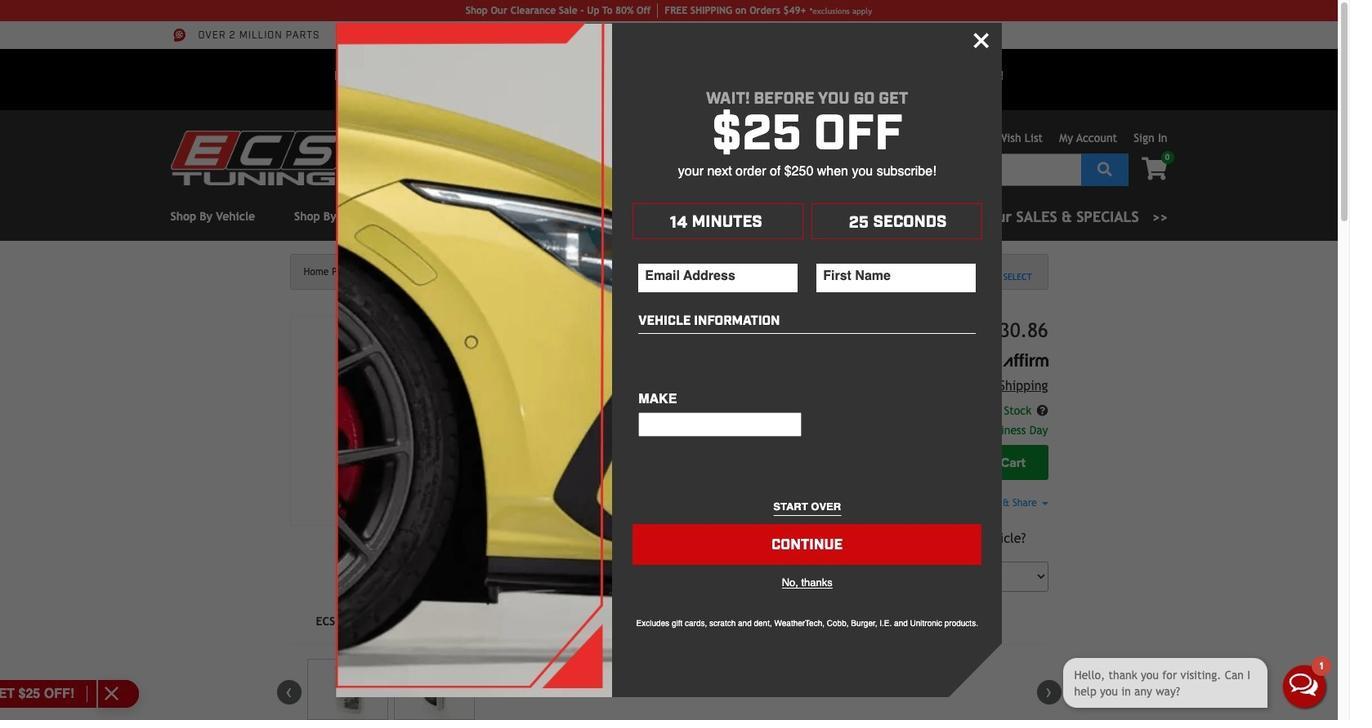 Task type: vqa. For each thing, say whether or not it's contained in the screenshot.
es#4672297 - g12e0501grtu - genuine volkswagen audi g12evo coolant / antifreeze - 1 gallon (3.78 liters) - extended life coolant pre-mixed 50/50 - genuine volkswagen audi - audi volkswagen image
yes



Task type: describe. For each thing, give the bounding box(es) containing it.
comments image
[[460, 132, 472, 144]]

lifetime replacement program banner image
[[572, 56, 766, 96]]

phone image
[[363, 132, 375, 144]]



Task type: locate. For each thing, give the bounding box(es) containing it.
ecs tuning image
[[336, 6, 612, 698], [170, 131, 350, 186]]

None text field
[[817, 264, 976, 292], [886, 446, 922, 481], [817, 264, 976, 292], [886, 446, 922, 481]]

es#4672297 - g12e0501grtu - genuine volkswagen audi g12evo coolant / antifreeze - 1 gallon (3.78 liters) - extended life coolant pre-mixed 50/50 - genuine volkswagen audi - audi volkswagen image
[[290, 316, 570, 527], [307, 660, 388, 721], [394, 660, 475, 721]]

search image
[[1098, 161, 1112, 176]]

question circle image
[[1037, 406, 1048, 417]]

dialog
[[0, 0, 1338, 721]]

None email field
[[639, 264, 798, 292]]



